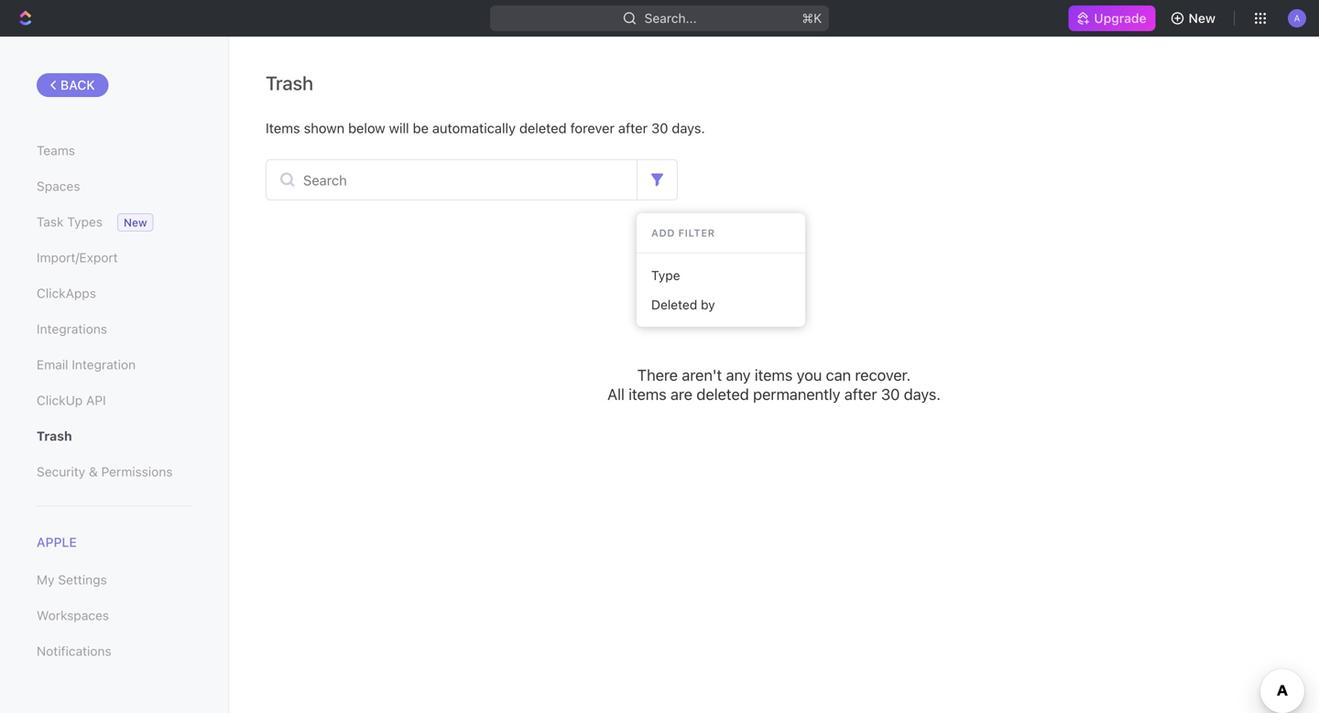 Task type: describe. For each thing, give the bounding box(es) containing it.
clickapps link
[[37, 278, 191, 309]]

all
[[607, 385, 625, 404]]

my settings
[[37, 573, 107, 588]]

workspaces
[[37, 608, 109, 624]]

shown
[[304, 120, 345, 136]]

teams link
[[37, 135, 191, 166]]

teams
[[37, 143, 75, 158]]

email integration
[[37, 357, 136, 372]]

security
[[37, 464, 85, 480]]

30 inside there aren't any items you can recover. all items are deleted permanently after 30 days.
[[881, 385, 900, 404]]

integrations link
[[37, 314, 191, 345]]

are
[[671, 385, 693, 404]]

0 vertical spatial 30
[[651, 120, 668, 136]]

type button
[[637, 261, 805, 290]]

import/export link
[[37, 242, 191, 273]]

forever
[[570, 120, 615, 136]]

search...
[[644, 11, 697, 26]]

type
[[651, 268, 680, 283]]

days. inside there aren't any items you can recover. all items are deleted permanently after 30 days.
[[904, 385, 941, 404]]

0 vertical spatial days.
[[672, 120, 705, 136]]

upgrade link
[[1068, 5, 1156, 31]]

email integration link
[[37, 349, 191, 381]]

by
[[701, 297, 715, 312]]

upgrade
[[1094, 11, 1147, 26]]

integrations
[[37, 322, 107, 337]]

1 horizontal spatial items
[[755, 366, 793, 384]]

workspaces link
[[37, 601, 191, 632]]

new button
[[1163, 4, 1227, 33]]

1 vertical spatial new
[[124, 216, 147, 229]]

items shown below will be automatically deleted forever after 30 days.
[[266, 120, 705, 136]]

after inside there aren't any items you can recover. all items are deleted permanently after 30 days.
[[844, 385, 877, 404]]

types
[[67, 214, 103, 229]]

Search text field
[[267, 160, 637, 200]]

automatically
[[432, 120, 516, 136]]

will
[[389, 120, 409, 136]]

spaces
[[37, 179, 80, 194]]

aren't
[[682, 366, 722, 384]]

clickup
[[37, 393, 83, 408]]

my
[[37, 573, 55, 588]]

clickup api link
[[37, 385, 191, 416]]

integration
[[72, 357, 136, 372]]

api
[[86, 393, 106, 408]]

there
[[637, 366, 678, 384]]

notifications link
[[37, 636, 191, 668]]

0 horizontal spatial items
[[629, 385, 667, 404]]



Task type: locate. For each thing, give the bounding box(es) containing it.
trash link
[[37, 421, 191, 452]]

items
[[755, 366, 793, 384], [629, 385, 667, 404]]

1 horizontal spatial trash
[[266, 71, 313, 94]]

items up permanently
[[755, 366, 793, 384]]

30 right forever
[[651, 120, 668, 136]]

email
[[37, 357, 68, 372]]

clickapps
[[37, 286, 96, 301]]

after right forever
[[618, 120, 648, 136]]

0 vertical spatial trash
[[266, 71, 313, 94]]

trash up items
[[266, 71, 313, 94]]

apple
[[37, 535, 77, 550]]

deleted left forever
[[519, 120, 567, 136]]

back
[[60, 77, 95, 93]]

can
[[826, 366, 851, 384]]

task types
[[37, 214, 103, 229]]

add
[[651, 227, 675, 239]]

deleted by button
[[644, 290, 798, 320]]

1 horizontal spatial deleted
[[697, 385, 749, 404]]

deleted by button
[[637, 290, 805, 320]]

1 vertical spatial deleted
[[697, 385, 749, 404]]

deleted
[[519, 120, 567, 136], [697, 385, 749, 404]]

0 vertical spatial after
[[618, 120, 648, 136]]

new up import/export link
[[124, 216, 147, 229]]

new
[[1189, 11, 1216, 26], [124, 216, 147, 229]]

items
[[266, 120, 300, 136]]

after down recover.
[[844, 385, 877, 404]]

permanently
[[753, 385, 841, 404]]

&
[[89, 464, 98, 480]]

filter
[[678, 227, 715, 239]]

0 horizontal spatial after
[[618, 120, 648, 136]]

clickup api
[[37, 393, 106, 408]]

items down there
[[629, 385, 667, 404]]

trash
[[266, 71, 313, 94], [37, 429, 72, 444]]

new inside button
[[1189, 11, 1216, 26]]

import/export
[[37, 250, 118, 265]]

1 vertical spatial after
[[844, 385, 877, 404]]

there aren't any items you can recover. all items are deleted permanently after 30 days.
[[607, 366, 941, 404]]

you
[[797, 366, 822, 384]]

add filter
[[651, 227, 715, 239]]

security & permissions link
[[37, 457, 191, 488]]

after
[[618, 120, 648, 136], [844, 385, 877, 404]]

1 vertical spatial 30
[[881, 385, 900, 404]]

1 horizontal spatial new
[[1189, 11, 1216, 26]]

0 vertical spatial items
[[755, 366, 793, 384]]

settings
[[58, 573, 107, 588]]

1 horizontal spatial after
[[844, 385, 877, 404]]

0 horizontal spatial trash
[[37, 429, 72, 444]]

0 horizontal spatial 30
[[651, 120, 668, 136]]

1 horizontal spatial days.
[[904, 385, 941, 404]]

task
[[37, 214, 64, 229]]

0 horizontal spatial new
[[124, 216, 147, 229]]

recover.
[[855, 366, 911, 384]]

0 horizontal spatial days.
[[672, 120, 705, 136]]

deleted by
[[651, 297, 715, 312]]

1 vertical spatial items
[[629, 385, 667, 404]]

deleted
[[651, 297, 697, 312]]

days.
[[672, 120, 705, 136], [904, 385, 941, 404]]

back link
[[37, 73, 109, 97]]

deleted inside there aren't any items you can recover. all items are deleted permanently after 30 days.
[[697, 385, 749, 404]]

type button
[[644, 261, 798, 290]]

1 vertical spatial trash
[[37, 429, 72, 444]]

spaces link
[[37, 171, 191, 202]]

permissions
[[101, 464, 173, 480]]

notifications
[[37, 644, 111, 659]]

deleted down any on the bottom right of page
[[697, 385, 749, 404]]

0 vertical spatial new
[[1189, 11, 1216, 26]]

1 vertical spatial days.
[[904, 385, 941, 404]]

trash down clickup
[[37, 429, 72, 444]]

⌘k
[[802, 11, 822, 26]]

be
[[413, 120, 429, 136]]

1 horizontal spatial 30
[[881, 385, 900, 404]]

0 vertical spatial deleted
[[519, 120, 567, 136]]

new right upgrade
[[1189, 11, 1216, 26]]

30
[[651, 120, 668, 136], [881, 385, 900, 404]]

0 horizontal spatial deleted
[[519, 120, 567, 136]]

30 down recover.
[[881, 385, 900, 404]]

security & permissions
[[37, 464, 173, 480]]

below
[[348, 120, 385, 136]]

my settings link
[[37, 565, 191, 596]]

any
[[726, 366, 751, 384]]



Task type: vqa. For each thing, say whether or not it's contained in the screenshot.
the topmost with
no



